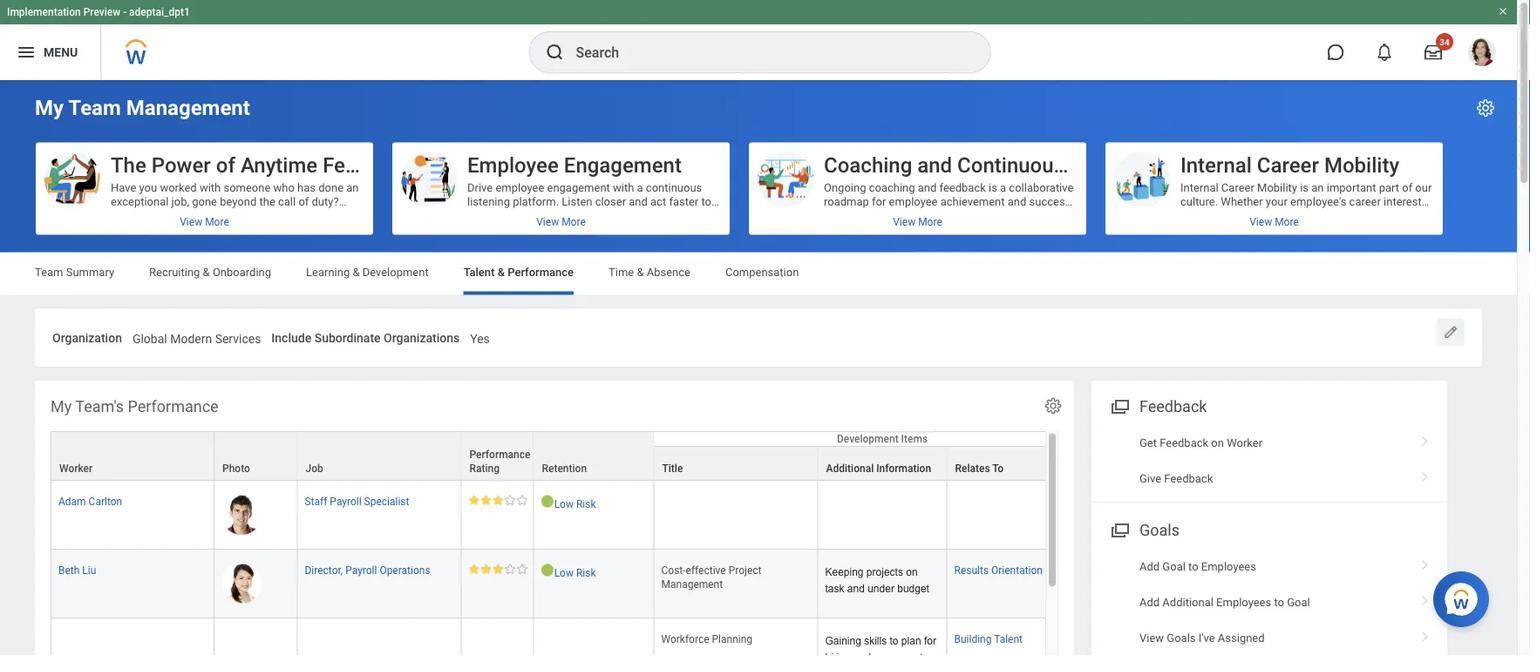 Task type: locate. For each thing, give the bounding box(es) containing it.
2 & from the left
[[353, 266, 360, 279]]

talent up yes text box
[[464, 266, 495, 279]]

0 vertical spatial payroll
[[330, 496, 362, 508]]

1 low risk link from the top
[[554, 495, 596, 510]]

tab list
[[17, 253, 1500, 295]]

0 vertical spatial this worker has low retention risk. element
[[541, 495, 647, 511]]

0 vertical spatial goal
[[1163, 560, 1186, 573]]

this worker has low retention risk. element
[[541, 495, 647, 511], [541, 564, 647, 580]]

performance left time
[[508, 266, 574, 279]]

low for staff payroll specialist
[[554, 498, 574, 510]]

team
[[68, 96, 121, 120], [35, 266, 63, 279]]

view
[[1140, 632, 1164, 646]]

chevron right image inside add additional employees to goal link
[[1415, 590, 1437, 608]]

talent right building
[[994, 634, 1023, 646]]

1 chevron right image from the top
[[1415, 430, 1437, 448]]

1 vertical spatial this worker has low retention risk. image
[[541, 564, 554, 577]]

1 vertical spatial and
[[848, 583, 865, 595]]

development up additional information "popup button"
[[837, 433, 899, 445]]

1 low from the top
[[554, 498, 574, 510]]

1 vertical spatial goals
[[1167, 632, 1196, 646]]

1 vertical spatial list
[[1092, 549, 1448, 656]]

development
[[363, 266, 429, 279], [837, 433, 899, 445]]

1 vertical spatial my
[[51, 398, 72, 417]]

performance for my team's performance
[[128, 398, 219, 417]]

to up view goals i've assigned link at the bottom right of page
[[1275, 596, 1285, 609]]

0 vertical spatial team
[[68, 96, 121, 120]]

0 vertical spatial low risk link
[[554, 495, 596, 510]]

information
[[877, 463, 932, 475]]

performance up 'rating'
[[470, 449, 531, 461]]

1 vertical spatial low risk
[[554, 567, 596, 579]]

goals
[[1140, 522, 1180, 540], [1167, 632, 1196, 646]]

2 risk from the top
[[576, 567, 596, 579]]

0 vertical spatial low
[[554, 498, 574, 510]]

2 chevron right image from the top
[[1415, 466, 1437, 484]]

1 vertical spatial talent
[[994, 634, 1023, 646]]

this worker has low retention risk. element down retention
[[541, 495, 647, 511]]

2 this worker has low retention risk. element from the top
[[541, 564, 647, 580]]

0 vertical spatial chevron right image
[[1415, 590, 1437, 608]]

1 vertical spatial management
[[662, 579, 723, 591]]

1 vertical spatial goal
[[1287, 596, 1311, 609]]

0 vertical spatial list
[[1092, 425, 1448, 497]]

0 vertical spatial development
[[363, 266, 429, 279]]

list containing get feedback on worker
[[1092, 425, 1448, 497]]

0 vertical spatial performance
[[508, 266, 574, 279]]

1 horizontal spatial to
[[1189, 560, 1199, 573]]

learning
[[306, 266, 350, 279]]

director, payroll operations link
[[305, 561, 430, 577]]

learning & development
[[306, 266, 429, 279]]

my left team's
[[51, 398, 72, 417]]

&
[[203, 266, 210, 279], [353, 266, 360, 279], [498, 266, 505, 279], [637, 266, 644, 279]]

conversations
[[1070, 153, 1205, 177]]

payroll right staff
[[330, 496, 362, 508]]

and inside gaining skills to plan for hiring and movemen
[[854, 652, 871, 656]]

2 vertical spatial performance
[[470, 449, 531, 461]]

2 add from the top
[[1140, 596, 1160, 609]]

performance up the "worker" popup button
[[128, 398, 219, 417]]

goals right menu group icon at the right bottom of page
[[1140, 522, 1180, 540]]

2 meets expectations - performance in line with a solid team contributor. image from the top
[[469, 564, 528, 574]]

task
[[826, 583, 845, 595]]

4 & from the left
[[637, 266, 644, 279]]

time
[[609, 266, 634, 279]]

1 vertical spatial chevron right image
[[1415, 626, 1437, 644]]

0 vertical spatial on
[[1212, 436, 1224, 449]]

employees
[[1202, 560, 1257, 573], [1217, 596, 1272, 609]]

2 vertical spatial to
[[890, 635, 899, 647]]

development items button
[[655, 432, 1111, 446]]

1 vertical spatial chevron right image
[[1415, 466, 1437, 484]]

add
[[1140, 560, 1160, 573], [1140, 596, 1160, 609]]

1 low risk from the top
[[554, 498, 596, 510]]

chevron right image for goals
[[1415, 554, 1437, 572]]

power
[[152, 153, 211, 177]]

the
[[111, 153, 146, 177]]

main content
[[0, 80, 1518, 656]]

team inside tab list
[[35, 266, 63, 279]]

1 meets expectations - performance in line with a solid team contributor. image from the top
[[469, 495, 528, 505]]

0 vertical spatial worker
[[1227, 436, 1263, 449]]

and down keeping
[[848, 583, 865, 595]]

1 vertical spatial performance
[[128, 398, 219, 417]]

1 this worker has low retention risk. element from the top
[[541, 495, 647, 511]]

beth liu link
[[58, 561, 96, 577]]

and inside 'button'
[[918, 153, 953, 177]]

to inside gaining skills to plan for hiring and movemen
[[890, 635, 899, 647]]

goal
[[1163, 560, 1186, 573], [1287, 596, 1311, 609]]

global
[[133, 332, 167, 346]]

0 vertical spatial risk
[[576, 498, 596, 510]]

add additional employees to goal
[[1140, 596, 1311, 609]]

0 vertical spatial this worker has low retention risk. image
[[541, 495, 554, 508]]

0 vertical spatial additional
[[826, 463, 874, 475]]

3 chevron right image from the top
[[1415, 554, 1437, 572]]

1 horizontal spatial talent
[[994, 634, 1023, 646]]

1 vertical spatial risk
[[576, 567, 596, 579]]

5 row from the top
[[51, 619, 1112, 656]]

and down skills at bottom right
[[854, 652, 871, 656]]

risk for director, payroll operations
[[576, 567, 596, 579]]

to for add goal to employees
[[1189, 560, 1199, 573]]

additional down add goal to employees
[[1163, 596, 1214, 609]]

chevron right image
[[1415, 430, 1437, 448], [1415, 466, 1437, 484], [1415, 554, 1437, 572]]

1 vertical spatial meets expectations - performance in line with a solid team contributor. image
[[469, 564, 528, 574]]

worker up adam
[[59, 463, 93, 475]]

1 horizontal spatial on
[[1212, 436, 1224, 449]]

on inside list
[[1212, 436, 1224, 449]]

0 horizontal spatial team
[[35, 266, 63, 279]]

include subordinate organizations
[[272, 331, 460, 345]]

0 horizontal spatial to
[[890, 635, 899, 647]]

global modern services
[[133, 332, 261, 346]]

1 vertical spatial payroll
[[346, 565, 377, 577]]

this worker has low retention risk. element for staff payroll specialist
[[541, 495, 647, 511]]

worker
[[1227, 436, 1263, 449], [59, 463, 93, 475]]

1 vertical spatial add
[[1140, 596, 1160, 609]]

1 horizontal spatial development
[[837, 433, 899, 445]]

employees up assigned
[[1217, 596, 1272, 609]]

adeptai_dpt1
[[129, 6, 190, 18]]

tab list containing team summary
[[17, 253, 1500, 295]]

2 low from the top
[[554, 567, 574, 579]]

chevron right image
[[1415, 590, 1437, 608], [1415, 626, 1437, 644]]

1 this worker has low retention risk. image from the top
[[541, 495, 554, 508]]

0 horizontal spatial talent
[[464, 266, 495, 279]]

-
[[123, 6, 127, 18]]

employee's photo (adam carlton) image
[[222, 495, 262, 535]]

on inside keeping projects on task and under budget
[[906, 566, 918, 578]]

on up give feedback on the bottom of page
[[1212, 436, 1224, 449]]

modern
[[170, 332, 212, 346]]

2 vertical spatial chevron right image
[[1415, 554, 1437, 572]]

1 row from the top
[[51, 431, 1112, 482]]

menu group image
[[1108, 394, 1131, 418]]

organization element
[[133, 321, 261, 353]]

development inside tab list
[[363, 266, 429, 279]]

2 chevron right image from the top
[[1415, 626, 1437, 644]]

1 vertical spatial low
[[554, 567, 574, 579]]

1 horizontal spatial team
[[68, 96, 121, 120]]

add goal to employees
[[1140, 560, 1257, 573]]

1 risk from the top
[[576, 498, 596, 510]]

to up add additional employees to goal
[[1189, 560, 1199, 573]]

chevron right image for view goals i've assigned
[[1415, 626, 1437, 644]]

low risk link
[[554, 495, 596, 510], [554, 564, 596, 579]]

3 row from the top
[[51, 481, 1112, 550]]

employee's photo (beth liu) image
[[222, 564, 262, 604]]

this worker has low retention risk. element left cost-
[[541, 564, 647, 580]]

carlton
[[89, 496, 122, 508]]

my down menu dropdown button
[[35, 96, 64, 120]]

1 horizontal spatial goal
[[1287, 596, 1311, 609]]

plan
[[902, 635, 922, 647]]

goal up view goals i've assigned link at the bottom right of page
[[1287, 596, 1311, 609]]

low
[[554, 498, 574, 510], [554, 567, 574, 579]]

building
[[955, 634, 992, 646]]

2 list from the top
[[1092, 549, 1448, 656]]

this worker has low retention risk. image
[[541, 495, 554, 508], [541, 564, 554, 577]]

2 this worker has low retention risk. image from the top
[[541, 564, 554, 577]]

employee engagement
[[467, 153, 682, 177]]

and
[[918, 153, 953, 177], [848, 583, 865, 595], [854, 652, 871, 656]]

0 vertical spatial employees
[[1202, 560, 1257, 573]]

1 chevron right image from the top
[[1415, 590, 1437, 608]]

adam carlton link
[[58, 492, 122, 508]]

low risk link for director, payroll operations
[[554, 564, 596, 579]]

goals left i've
[[1167, 632, 1196, 646]]

photo button
[[215, 432, 297, 480]]

menu button
[[0, 24, 101, 80]]

search image
[[545, 42, 566, 63]]

projects
[[867, 566, 903, 578]]

management inside cost-effective project management
[[662, 579, 723, 591]]

on for feedback
[[1212, 436, 1224, 449]]

chevron right image inside view goals i've assigned link
[[1415, 626, 1437, 644]]

2 horizontal spatial to
[[1275, 596, 1285, 609]]

0 vertical spatial and
[[918, 153, 953, 177]]

0 vertical spatial add
[[1140, 560, 1160, 573]]

development right learning
[[363, 266, 429, 279]]

& for learning
[[353, 266, 360, 279]]

low risk link for staff payroll specialist
[[554, 495, 596, 510]]

Search Workday  search field
[[576, 33, 955, 72]]

performance
[[508, 266, 574, 279], [128, 398, 219, 417], [470, 449, 531, 461]]

1 add from the top
[[1140, 560, 1160, 573]]

1 & from the left
[[203, 266, 210, 279]]

3 & from the left
[[498, 266, 505, 279]]

results
[[955, 565, 989, 577]]

2 low risk from the top
[[554, 567, 596, 579]]

Yes text field
[[470, 321, 490, 352]]

0 vertical spatial to
[[1189, 560, 1199, 573]]

low risk
[[554, 498, 596, 510], [554, 567, 596, 579]]

to left plan
[[890, 635, 899, 647]]

on
[[1212, 436, 1224, 449], [906, 566, 918, 578]]

chevron right image inside add goal to employees link
[[1415, 554, 1437, 572]]

additional inside "popup button"
[[826, 463, 874, 475]]

2 vertical spatial and
[[854, 652, 871, 656]]

0 horizontal spatial development
[[363, 266, 429, 279]]

on up budget
[[906, 566, 918, 578]]

and right coaching
[[918, 153, 953, 177]]

give
[[1140, 472, 1162, 486]]

menu group image
[[1108, 518, 1131, 542]]

1 vertical spatial on
[[906, 566, 918, 578]]

meets expectations - performance in line with a solid team contributor. image
[[469, 495, 528, 505], [469, 564, 528, 574]]

my team management
[[35, 96, 250, 120]]

1 list from the top
[[1092, 425, 1448, 497]]

this worker has low retention risk. image for specialist
[[541, 495, 554, 508]]

1 horizontal spatial management
[[662, 579, 723, 591]]

specialist
[[364, 496, 409, 508]]

0 vertical spatial my
[[35, 96, 64, 120]]

implementation
[[7, 6, 81, 18]]

0 horizontal spatial additional
[[826, 463, 874, 475]]

director,
[[305, 565, 343, 577]]

development items
[[837, 433, 928, 445]]

anytime
[[241, 153, 318, 177]]

services
[[215, 332, 261, 346]]

34
[[1440, 37, 1450, 47]]

row
[[51, 431, 1112, 482], [51, 446, 1112, 481], [51, 481, 1112, 550], [51, 550, 1112, 619], [51, 619, 1112, 656]]

configure my team's performance image
[[1044, 397, 1063, 416]]

recruiting
[[149, 266, 200, 279]]

0 horizontal spatial worker
[[59, 463, 93, 475]]

0 vertical spatial chevron right image
[[1415, 430, 1437, 448]]

additional down development items
[[826, 463, 874, 475]]

list
[[1092, 425, 1448, 497], [1092, 549, 1448, 656]]

risk
[[576, 498, 596, 510], [576, 567, 596, 579]]

row containing development items
[[51, 431, 1112, 482]]

continuous
[[958, 153, 1065, 177]]

1 vertical spatial low risk link
[[554, 564, 596, 579]]

0 vertical spatial talent
[[464, 266, 495, 279]]

0 vertical spatial low risk
[[554, 498, 596, 510]]

management down effective
[[662, 579, 723, 591]]

1 vertical spatial team
[[35, 266, 63, 279]]

list containing add goal to employees
[[1092, 549, 1448, 656]]

& for talent
[[498, 266, 505, 279]]

payroll for operations
[[346, 565, 377, 577]]

feedback
[[323, 153, 413, 177], [1140, 398, 1207, 417], [1160, 436, 1209, 449], [1165, 472, 1213, 486]]

adam
[[58, 496, 86, 508]]

& for recruiting
[[203, 266, 210, 279]]

team down the menu
[[68, 96, 121, 120]]

cost-effective project management
[[662, 565, 764, 591]]

chevron right image inside get feedback on worker link
[[1415, 430, 1437, 448]]

2 row from the top
[[51, 446, 1112, 481]]

talent
[[464, 266, 495, 279], [994, 634, 1023, 646]]

justify image
[[16, 42, 37, 63]]

employees up add additional employees to goal
[[1202, 560, 1257, 573]]

1 horizontal spatial additional
[[1163, 596, 1214, 609]]

0 horizontal spatial on
[[906, 566, 918, 578]]

0 horizontal spatial goal
[[1163, 560, 1186, 573]]

edit image
[[1443, 324, 1460, 341]]

1 vertical spatial this worker has low retention risk. element
[[541, 564, 647, 580]]

payroll right the director,
[[346, 565, 377, 577]]

chevron right image for add additional employees to goal
[[1415, 590, 1437, 608]]

cell
[[655, 481, 819, 550], [819, 481, 948, 550], [948, 481, 1112, 550], [51, 619, 215, 656], [215, 619, 298, 656], [298, 619, 462, 656], [462, 619, 534, 656], [534, 619, 655, 656]]

4 row from the top
[[51, 550, 1112, 619]]

team left summary
[[35, 266, 63, 279]]

0 vertical spatial meets expectations - performance in line with a solid team contributor. image
[[469, 495, 528, 505]]

0 vertical spatial management
[[126, 96, 250, 120]]

goal up add additional employees to goal
[[1163, 560, 1186, 573]]

2 low risk link from the top
[[554, 564, 596, 579]]

management up power
[[126, 96, 250, 120]]

1 vertical spatial worker
[[59, 463, 93, 475]]

1 vertical spatial development
[[837, 433, 899, 445]]

worker up give feedback link
[[1227, 436, 1263, 449]]

worker button
[[51, 432, 214, 480]]

organizations
[[384, 331, 460, 345]]

give feedback link
[[1092, 461, 1448, 497]]

onboarding
[[213, 266, 271, 279]]

for
[[924, 635, 937, 647]]



Task type: describe. For each thing, give the bounding box(es) containing it.
preview
[[83, 6, 121, 18]]

configure this page image
[[1476, 98, 1497, 119]]

performance rating button
[[462, 432, 533, 480]]

additional information button
[[819, 447, 947, 480]]

risk for staff payroll specialist
[[576, 498, 596, 510]]

orientation
[[992, 565, 1043, 577]]

retention button
[[534, 432, 654, 480]]

performance for talent & performance
[[508, 266, 574, 279]]

staff payroll specialist
[[305, 496, 409, 508]]

photo
[[222, 463, 250, 475]]

absence
[[647, 266, 691, 279]]

project
[[729, 565, 762, 577]]

1 vertical spatial additional
[[1163, 596, 1214, 609]]

add for add goal to employees
[[1140, 560, 1160, 573]]

1 vertical spatial employees
[[1217, 596, 1272, 609]]

summary
[[66, 266, 114, 279]]

relates to button
[[948, 447, 1111, 480]]

my for my team management
[[35, 96, 64, 120]]

gaining skills to plan for hiring and movemen
[[826, 635, 942, 656]]

employee
[[467, 153, 559, 177]]

add for add additional employees to goal
[[1140, 596, 1160, 609]]

add additional employees to goal link
[[1092, 585, 1448, 621]]

internal career mobility
[[1181, 153, 1400, 177]]

performance inside "popup button"
[[470, 449, 531, 461]]

row containing beth liu
[[51, 550, 1112, 619]]

talent & performance
[[464, 266, 574, 279]]

job button
[[298, 432, 461, 480]]

director, payroll operations
[[305, 565, 430, 577]]

feedback inside button
[[323, 153, 413, 177]]

relates
[[955, 463, 990, 475]]

retention
[[542, 463, 587, 475]]

talent inside building talent link
[[994, 634, 1023, 646]]

planning
[[712, 634, 753, 646]]

meets expectations - performance in line with a solid team contributor. image for operations
[[469, 564, 528, 574]]

coaching
[[824, 153, 913, 177]]

to for gaining skills to plan for hiring and movemen
[[890, 635, 899, 647]]

list for feedback
[[1092, 425, 1448, 497]]

organization
[[52, 331, 122, 345]]

low risk for director, payroll operations
[[554, 567, 596, 579]]

menu
[[44, 45, 78, 59]]

budget
[[898, 583, 930, 595]]

0 vertical spatial goals
[[1140, 522, 1180, 540]]

on for projects
[[906, 566, 918, 578]]

include subordinate organizations element
[[470, 321, 490, 353]]

worker inside popup button
[[59, 463, 93, 475]]

job
[[306, 463, 323, 475]]

keeping projects on task and under budget
[[826, 566, 930, 595]]

close environment banner image
[[1498, 6, 1509, 17]]

beth liu
[[58, 565, 96, 577]]

title button
[[655, 447, 818, 480]]

team summary
[[35, 266, 114, 279]]

list for goals
[[1092, 549, 1448, 656]]

the power of anytime feedback
[[111, 153, 413, 177]]

beth
[[58, 565, 80, 577]]

compensation
[[726, 266, 799, 279]]

implementation preview -   adeptai_dpt1
[[7, 6, 190, 18]]

inbox large image
[[1425, 44, 1443, 61]]

items
[[902, 433, 928, 445]]

row containing workforce planning
[[51, 619, 1112, 656]]

my for my team's performance
[[51, 398, 72, 417]]

of
[[216, 153, 235, 177]]

employee engagement button
[[392, 143, 730, 235]]

workforce planning
[[662, 634, 753, 646]]

gaining
[[826, 635, 862, 647]]

chevron right image for feedback
[[1415, 430, 1437, 448]]

this worker has low retention risk. image for operations
[[541, 564, 554, 577]]

development inside popup button
[[837, 433, 899, 445]]

1 vertical spatial to
[[1275, 596, 1285, 609]]

chevron right image inside give feedback link
[[1415, 466, 1437, 484]]

my team's performance
[[51, 398, 219, 417]]

the power of anytime feedback button
[[36, 143, 413, 235]]

profile logan mcneil image
[[1469, 38, 1497, 70]]

low for director, payroll operations
[[554, 567, 574, 579]]

under
[[868, 583, 895, 595]]

main content containing my team management
[[0, 80, 1518, 656]]

my team's performance element
[[35, 381, 1112, 656]]

subordinate
[[315, 331, 381, 345]]

& for time
[[637, 266, 644, 279]]

liu
[[82, 565, 96, 577]]

team's
[[75, 398, 124, 417]]

title
[[662, 463, 683, 475]]

i've
[[1199, 632, 1215, 646]]

cost-
[[662, 565, 686, 577]]

engagement
[[564, 153, 682, 177]]

time & absence
[[609, 266, 691, 279]]

and inside keeping projects on task and under budget
[[848, 583, 865, 595]]

coaching and continuous conversations
[[824, 153, 1205, 177]]

1 horizontal spatial worker
[[1227, 436, 1263, 449]]

payroll for specialist
[[330, 496, 362, 508]]

adam carlton
[[58, 496, 122, 508]]

rating
[[470, 463, 500, 475]]

this worker has low retention risk. element for director, payroll operations
[[541, 564, 647, 580]]

operations
[[380, 565, 430, 577]]

meets expectations - performance in line with a solid team contributor. image for specialist
[[469, 495, 528, 505]]

row containing title
[[51, 446, 1112, 481]]

low risk for staff payroll specialist
[[554, 498, 596, 510]]

notifications large image
[[1376, 44, 1394, 61]]

goals inside list
[[1167, 632, 1196, 646]]

internal career mobility button
[[1106, 143, 1443, 235]]

keeping
[[826, 566, 864, 578]]

Global Modern Services text field
[[133, 321, 261, 352]]

to
[[993, 463, 1004, 475]]

view goals i've assigned link
[[1092, 621, 1448, 656]]

0 horizontal spatial management
[[126, 96, 250, 120]]

menu banner
[[0, 0, 1518, 80]]

yes
[[470, 332, 490, 346]]

staff
[[305, 496, 327, 508]]

relates to
[[955, 463, 1004, 475]]

building talent
[[955, 634, 1023, 646]]

row containing adam carlton
[[51, 481, 1112, 550]]

workforce
[[662, 634, 710, 646]]

get feedback on worker
[[1140, 436, 1263, 449]]

view goals i've assigned
[[1140, 632, 1265, 646]]

assigned
[[1218, 632, 1265, 646]]

skills
[[865, 635, 887, 647]]

additional information
[[826, 463, 932, 475]]

building talent link
[[955, 630, 1023, 646]]

staff payroll specialist link
[[305, 492, 409, 508]]

give feedback
[[1140, 472, 1213, 486]]

worker column header
[[51, 431, 215, 482]]

34 button
[[1415, 33, 1454, 72]]

internal
[[1181, 153, 1252, 177]]



Task type: vqa. For each thing, say whether or not it's contained in the screenshot.
"ROW" containing Adam Carlton
yes



